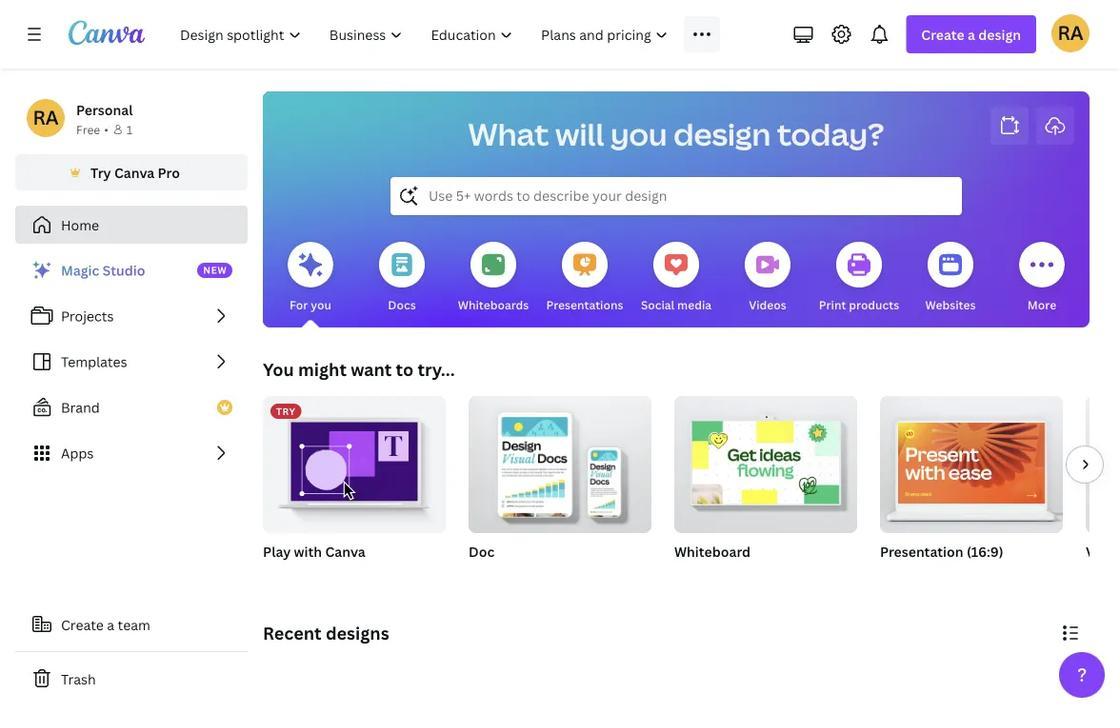Task type: describe. For each thing, give the bounding box(es) containing it.
doc
[[469, 543, 495, 561]]

magic
[[61, 262, 99, 280]]

play with canva group
[[263, 397, 446, 562]]

whiteboards
[[458, 297, 529, 313]]

apps link
[[15, 435, 248, 473]]

×
[[911, 568, 916, 583]]

px
[[951, 568, 964, 583]]

docs button
[[379, 229, 425, 328]]

try for try canva pro
[[91, 163, 111, 182]]

what will you design today?
[[469, 113, 885, 155]]

projects link
[[15, 297, 248, 336]]

websites
[[926, 297, 976, 313]]

projects
[[61, 307, 114, 325]]

docs
[[388, 297, 416, 313]]

whiteboard group
[[675, 389, 858, 585]]

for you
[[290, 297, 332, 313]]

try canva pro
[[91, 163, 180, 182]]

presentations button
[[547, 229, 624, 328]]

Search search field
[[429, 178, 925, 214]]

trash link
[[15, 661, 248, 699]]

ruby anderson image for "ra" dropdown button
[[1052, 14, 1090, 52]]

a for team
[[107, 616, 114, 634]]

create for create a team
[[61, 616, 104, 634]]

ra button
[[1052, 14, 1090, 52]]

social
[[641, 297, 675, 313]]

print products button
[[820, 229, 900, 328]]

presentation
[[881, 543, 964, 561]]

social media
[[641, 297, 712, 313]]

home link
[[15, 206, 248, 244]]

might
[[298, 358, 347, 381]]

whiteboard
[[675, 543, 751, 561]]

media
[[678, 297, 712, 313]]

1920
[[881, 568, 908, 583]]

brand
[[61, 399, 100, 417]]

create a design button
[[907, 15, 1037, 53]]

play with canva
[[263, 543, 366, 561]]

for you button
[[288, 229, 334, 328]]

(16:9)
[[967, 543, 1004, 561]]

more
[[1028, 297, 1057, 313]]

1
[[127, 122, 133, 137]]

try...
[[418, 358, 455, 381]]

print
[[820, 297, 847, 313]]

what
[[469, 113, 550, 155]]

create a team
[[61, 616, 150, 634]]

more button
[[1020, 229, 1066, 328]]

•
[[104, 122, 109, 137]]

today?
[[778, 113, 885, 155]]

video group
[[1087, 397, 1121, 585]]

brand link
[[15, 389, 248, 427]]

for
[[290, 297, 308, 313]]

try for try
[[276, 405, 296, 418]]

templates link
[[15, 343, 248, 381]]

presentation (16:9) 1920 × 1080 px
[[881, 543, 1004, 583]]

social media button
[[641, 229, 712, 328]]

recent
[[263, 622, 322, 645]]

magic studio
[[61, 262, 145, 280]]



Task type: locate. For each thing, give the bounding box(es) containing it.
designs
[[326, 622, 389, 645]]

try
[[91, 163, 111, 182], [276, 405, 296, 418]]

1 vertical spatial you
[[311, 297, 332, 313]]

1 horizontal spatial try
[[276, 405, 296, 418]]

create inside button
[[61, 616, 104, 634]]

personal
[[76, 101, 133, 119]]

create for create a design
[[922, 25, 965, 43]]

video
[[1087, 543, 1121, 561]]

canva
[[114, 163, 155, 182], [325, 543, 366, 561]]

ruby anderson image for ruby anderson "element"
[[27, 99, 65, 137]]

0 vertical spatial design
[[979, 25, 1022, 43]]

1 vertical spatial try
[[276, 405, 296, 418]]

list containing magic studio
[[15, 252, 248, 473]]

None search field
[[391, 177, 963, 215]]

create
[[922, 25, 965, 43], [61, 616, 104, 634]]

trash
[[61, 671, 96, 689]]

0 horizontal spatial a
[[107, 616, 114, 634]]

canva inside 'group'
[[325, 543, 366, 561]]

0 vertical spatial a
[[968, 25, 976, 43]]

1 vertical spatial create
[[61, 616, 104, 634]]

try down the you
[[276, 405, 296, 418]]

list
[[15, 252, 248, 473]]

top level navigation element
[[168, 15, 731, 53], [168, 15, 731, 53]]

design
[[979, 25, 1022, 43], [674, 113, 771, 155]]

try inside play with canva 'group'
[[276, 405, 296, 418]]

group for presentation (16:9) group
[[881, 389, 1064, 534]]

a inside dropdown button
[[968, 25, 976, 43]]

a
[[968, 25, 976, 43], [107, 616, 114, 634]]

you right for on the left of the page
[[311, 297, 332, 313]]

you inside button
[[311, 297, 332, 313]]

1 horizontal spatial canva
[[325, 543, 366, 561]]

0 horizontal spatial design
[[674, 113, 771, 155]]

group for video 'group'
[[1087, 397, 1121, 534]]

doc group
[[469, 389, 652, 585]]

1 horizontal spatial design
[[979, 25, 1022, 43]]

group for whiteboard "group"
[[675, 389, 858, 534]]

new
[[203, 264, 227, 277]]

1 horizontal spatial create
[[922, 25, 965, 43]]

you
[[263, 358, 294, 381]]

team
[[118, 616, 150, 634]]

ruby anderson image
[[1052, 14, 1090, 52], [1052, 14, 1090, 52], [27, 99, 65, 137]]

apps
[[61, 445, 94, 463]]

you
[[611, 113, 668, 155], [311, 297, 332, 313]]

free •
[[76, 122, 109, 137]]

presentation (16:9) group
[[881, 389, 1064, 585]]

free
[[76, 122, 100, 137]]

try canva pro button
[[15, 154, 248, 191]]

play
[[263, 543, 291, 561]]

0 horizontal spatial canva
[[114, 163, 155, 182]]

try down • at the left of page
[[91, 163, 111, 182]]

1080
[[919, 568, 948, 583]]

ruby anderson element
[[27, 99, 65, 137]]

design up search search field
[[674, 113, 771, 155]]

you might want to try...
[[263, 358, 455, 381]]

design inside create a design dropdown button
[[979, 25, 1022, 43]]

create a team button
[[15, 606, 248, 644]]

want
[[351, 358, 392, 381]]

products
[[850, 297, 900, 313]]

group
[[469, 389, 652, 534], [675, 389, 858, 534], [881, 389, 1064, 534], [1087, 397, 1121, 534]]

a inside button
[[107, 616, 114, 634]]

whiteboards button
[[458, 229, 529, 328]]

will
[[556, 113, 605, 155]]

create inside dropdown button
[[922, 25, 965, 43]]

1 horizontal spatial a
[[968, 25, 976, 43]]

try inside button
[[91, 163, 111, 182]]

1 vertical spatial a
[[107, 616, 114, 634]]

0 horizontal spatial try
[[91, 163, 111, 182]]

presentations
[[547, 297, 624, 313]]

studio
[[103, 262, 145, 280]]

1 vertical spatial canva
[[325, 543, 366, 561]]

1 horizontal spatial you
[[611, 113, 668, 155]]

create a design
[[922, 25, 1022, 43]]

templates
[[61, 353, 127, 371]]

recent designs
[[263, 622, 389, 645]]

0 vertical spatial canva
[[114, 163, 155, 182]]

home
[[61, 216, 99, 234]]

with
[[294, 543, 322, 561]]

you right will
[[611, 113, 668, 155]]

canva left pro
[[114, 163, 155, 182]]

a for design
[[968, 25, 976, 43]]

canva inside button
[[114, 163, 155, 182]]

canva right with
[[325, 543, 366, 561]]

pro
[[158, 163, 180, 182]]

design left "ra" dropdown button
[[979, 25, 1022, 43]]

group for doc group
[[469, 389, 652, 534]]

0 vertical spatial create
[[922, 25, 965, 43]]

1 vertical spatial design
[[674, 113, 771, 155]]

videos
[[749, 297, 787, 313]]

print products
[[820, 297, 900, 313]]

videos button
[[745, 229, 791, 328]]

0 horizontal spatial create
[[61, 616, 104, 634]]

0 vertical spatial you
[[611, 113, 668, 155]]

websites button
[[926, 229, 976, 328]]

0 vertical spatial try
[[91, 163, 111, 182]]

0 horizontal spatial you
[[311, 297, 332, 313]]

to
[[396, 358, 414, 381]]



Task type: vqa. For each thing, say whether or not it's contained in the screenshot.
to on the bottom left of page
yes



